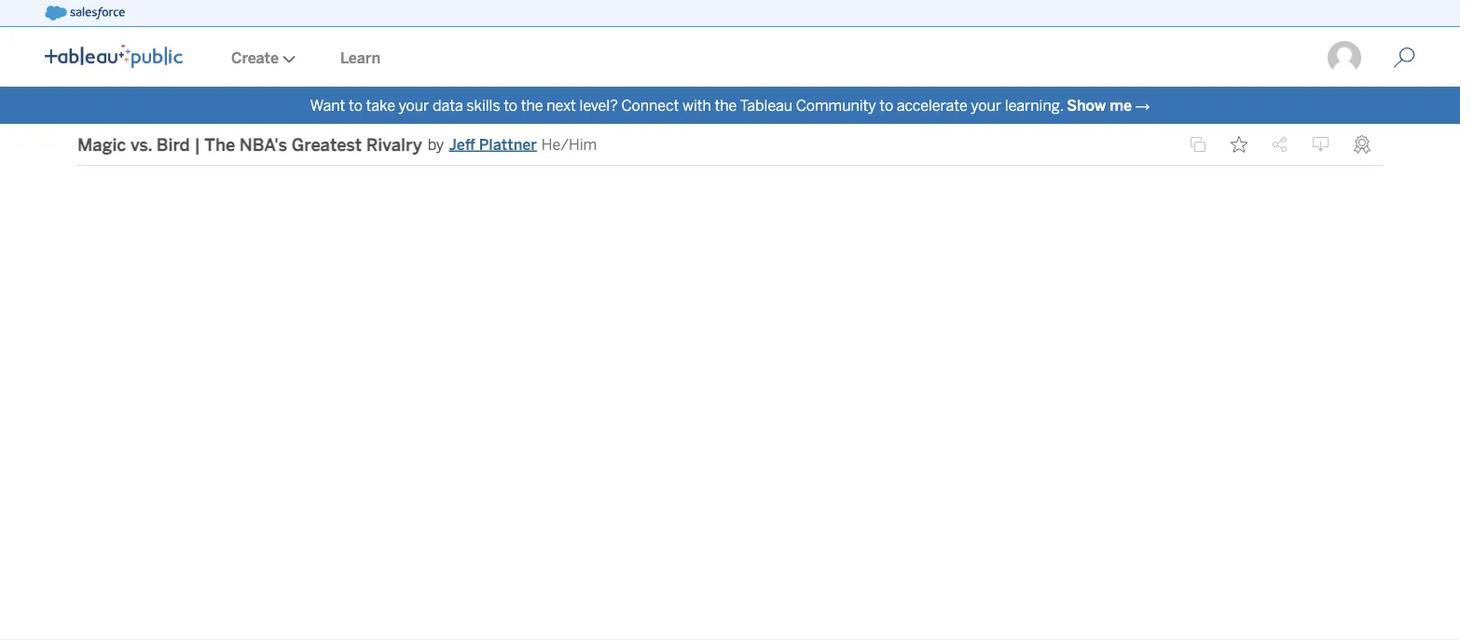 Task type: vqa. For each thing, say whether or not it's contained in the screenshot.
second YOUR from the right
yes



Task type: describe. For each thing, give the bounding box(es) containing it.
create
[[231, 49, 279, 67]]

want to take your data skills to the next level? connect with the tableau community to accelerate your learning. show me →
[[310, 97, 1150, 114]]

level?
[[579, 97, 618, 114]]

show
[[1067, 97, 1106, 114]]

nba's
[[239, 134, 287, 155]]

2 your from the left
[[971, 97, 1002, 114]]

vs.
[[130, 134, 152, 155]]

with
[[682, 97, 711, 114]]

1 to from the left
[[349, 97, 363, 114]]

2 to from the left
[[504, 97, 518, 114]]

skills
[[466, 97, 500, 114]]

1 your from the left
[[399, 97, 429, 114]]

greatest
[[292, 134, 362, 155]]

learn
[[340, 49, 380, 67]]

rivalry
[[366, 134, 422, 155]]

connect
[[621, 97, 679, 114]]

plattner
[[479, 136, 537, 153]]

magic vs. bird | the nba's greatest rivalry by jeff plattner he/him
[[77, 134, 597, 155]]

create button
[[209, 29, 318, 87]]

learning.
[[1005, 97, 1063, 114]]

bird
[[156, 134, 190, 155]]

1 the from the left
[[521, 97, 543, 114]]

jeff plattner link
[[449, 133, 537, 156]]



Task type: locate. For each thing, give the bounding box(es) containing it.
1 horizontal spatial your
[[971, 97, 1002, 114]]

magic
[[77, 134, 126, 155]]

your
[[399, 97, 429, 114], [971, 97, 1002, 114]]

the
[[521, 97, 543, 114], [715, 97, 737, 114]]

→
[[1135, 97, 1150, 114]]

to right skills
[[504, 97, 518, 114]]

me
[[1110, 97, 1132, 114]]

the
[[204, 134, 235, 155]]

he/him
[[541, 136, 597, 153]]

0 horizontal spatial your
[[399, 97, 429, 114]]

your left learning.
[[971, 97, 1002, 114]]

jeff
[[449, 136, 475, 153]]

to left take
[[349, 97, 363, 114]]

the left the next
[[521, 97, 543, 114]]

want
[[310, 97, 345, 114]]

the right with
[[715, 97, 737, 114]]

salesforce logo image
[[45, 6, 125, 21]]

your right take
[[399, 97, 429, 114]]

|
[[194, 134, 201, 155]]

tableau
[[740, 97, 793, 114]]

1 horizontal spatial the
[[715, 97, 737, 114]]

tara.schultz image
[[1326, 39, 1363, 76]]

next
[[547, 97, 576, 114]]

1 horizontal spatial to
[[504, 97, 518, 114]]

3 to from the left
[[879, 97, 893, 114]]

2 the from the left
[[715, 97, 737, 114]]

to
[[349, 97, 363, 114], [504, 97, 518, 114], [879, 97, 893, 114]]

show me link
[[1067, 97, 1132, 114]]

disabled by author image
[[1190, 136, 1206, 153]]

go to search image
[[1371, 47, 1438, 69]]

learn link
[[318, 29, 403, 87]]

accelerate
[[897, 97, 968, 114]]

take
[[366, 97, 395, 114]]

data
[[433, 97, 463, 114]]

to left accelerate on the right top
[[879, 97, 893, 114]]

favorite button image
[[1231, 136, 1248, 153]]

by
[[428, 136, 444, 153]]

0 horizontal spatial to
[[349, 97, 363, 114]]

0 horizontal spatial the
[[521, 97, 543, 114]]

nominate for viz of the day image
[[1354, 135, 1371, 154]]

community
[[796, 97, 876, 114]]

2 horizontal spatial to
[[879, 97, 893, 114]]

logo image
[[45, 44, 183, 68]]



